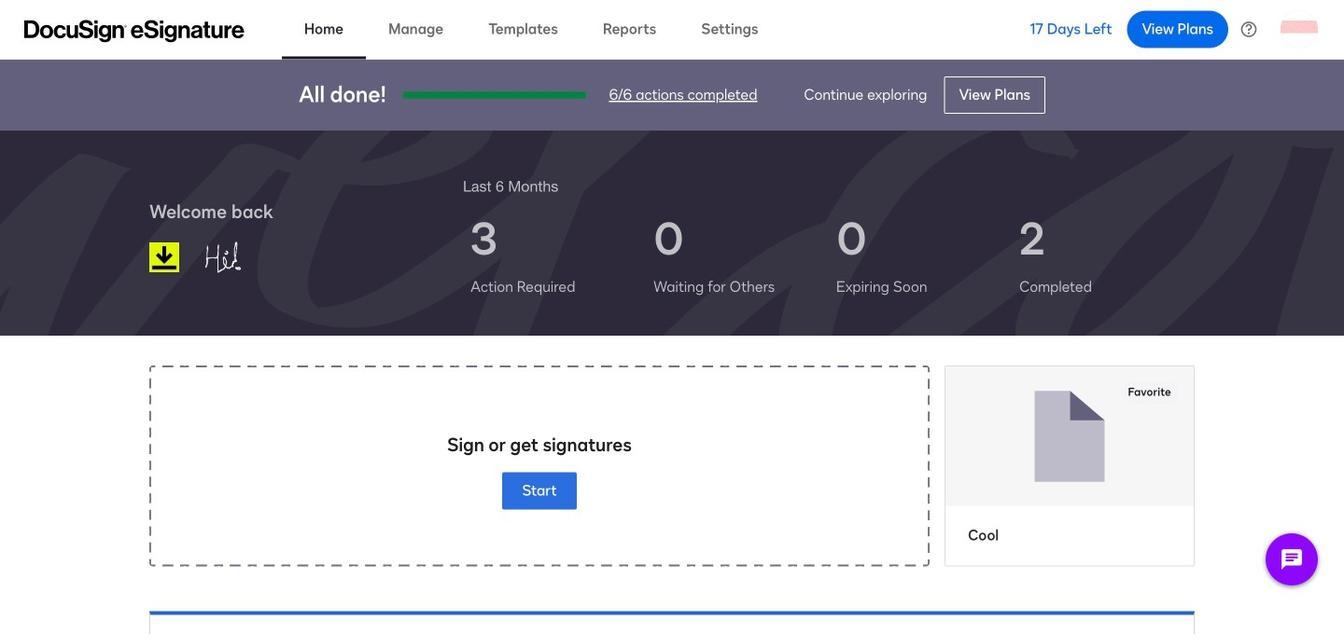 Task type: vqa. For each thing, say whether or not it's contained in the screenshot.
DocuSign eSignature "image"
yes



Task type: describe. For each thing, give the bounding box(es) containing it.
your uploaded profile image image
[[1281, 11, 1318, 48]]

docusignlogo image
[[149, 243, 179, 273]]

use cool image
[[946, 367, 1194, 507]]



Task type: locate. For each thing, give the bounding box(es) containing it.
docusign esignature image
[[24, 20, 245, 42]]

generic name image
[[195, 233, 292, 282]]

heading
[[463, 176, 559, 198]]

list
[[463, 198, 1195, 314]]



